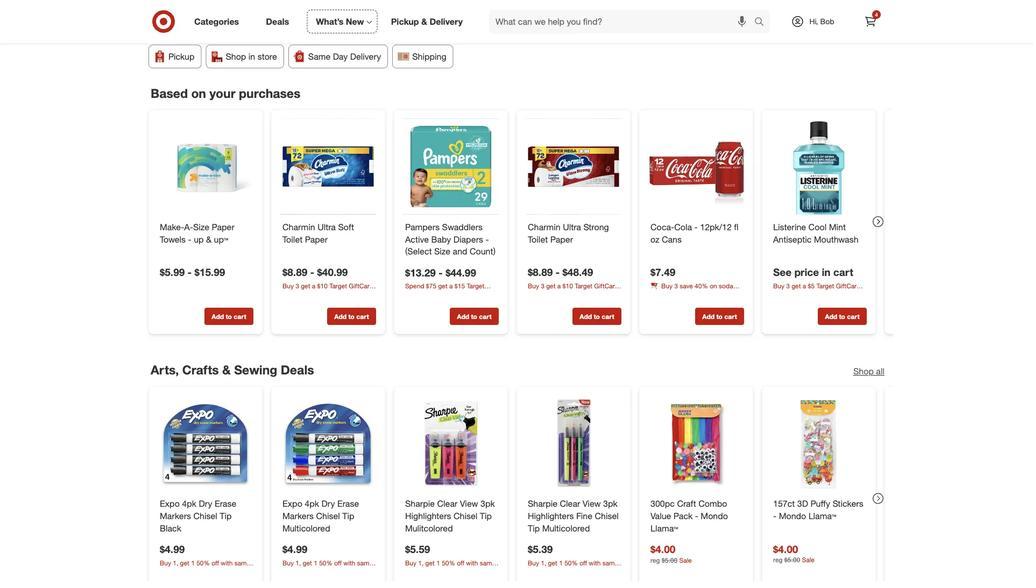 Task type: describe. For each thing, give the bounding box(es) containing it.
to for $7.49
[[717, 312, 723, 320]]

- inside 'coca-cola - 12pk/12 fl oz cans'
[[695, 222, 698, 232]]

$8.89 for $8.89 - $48.49
[[528, 266, 553, 279]]

day for expo 4pk dry erase markers chisel tip multicolored
[[283, 568, 293, 576]]

soft
[[338, 222, 354, 232]]

buy 1, get 1 50% off with same- day order services button for black
[[160, 558, 253, 576]]

cans
[[662, 234, 682, 245]]

$40.99
[[317, 266, 348, 279]]

search button
[[750, 10, 776, 36]]

**some restrictions apply.
[[245, 6, 314, 14]]

with for sharpie clear view 3pk highlighters chisel tip mulitcolored
[[466, 559, 478, 567]]

mint
[[829, 222, 846, 232]]

12pk/12
[[700, 222, 732, 232]]

swaddlers
[[442, 222, 483, 232]]

to for $8.89 - $40.99
[[348, 312, 355, 320]]

dry for black
[[199, 498, 212, 509]]

$15.99
[[195, 266, 225, 279]]

based on your purchases
[[151, 85, 301, 101]]

day for expo 4pk dry erase markers chisel tip black
[[160, 568, 170, 576]]

$8.89 for $8.89 - $40.99
[[283, 266, 307, 279]]

cola
[[674, 222, 692, 232]]

buy 1, get 1 50% off with same- day order services button for tip
[[528, 558, 622, 576]]

get for expo 4pk dry erase markers chisel tip multicolored
[[303, 559, 312, 567]]

puffy
[[811, 498, 830, 509]]

add to cart button for see price in cart
[[818, 308, 867, 325]]

paper inside make-a-size paper towels - up & up™
[[212, 222, 235, 232]]

order for black
[[172, 568, 187, 576]]

cart for $8.89 - $48.49
[[602, 312, 614, 320]]

3pk for $5.39
[[603, 498, 618, 509]]

pampers swaddlers active baby diapers - (select size and count) link
[[405, 221, 497, 258]]

buy 1, get 1 50% off with same- day order services button for mulitcolored
[[405, 558, 499, 576]]

coca-cola - 12pk/12 fl oz cans
[[651, 222, 739, 245]]

$4.00 reg $5.00 sale for 157ct 3d puffy stickers - mondo llama™
[[773, 543, 815, 564]]

target
[[467, 282, 484, 290]]

buy 1, get 1 50% off with same- day order services button for multicolored
[[283, 558, 376, 576]]

$7.49
[[651, 266, 676, 279]]

get for sharpie clear view 3pk highlighters fine chisel tip multicolored
[[548, 559, 557, 567]]

what's
[[316, 16, 344, 27]]

spend $75 get a $15 target giftcard on diapers & wipes button
[[405, 281, 499, 299]]

buy 3 save 40% on soda 12-pks button
[[651, 281, 744, 299]]

1, for black
[[173, 559, 178, 567]]

coca-cola - 12pk/12 fl oz cans link
[[651, 221, 742, 246]]

llama™ inside 157ct 3d puffy stickers - mondo llama™
[[809, 511, 836, 521]]

expo for expo 4pk dry erase markers chisel tip black
[[160, 498, 180, 509]]

0 vertical spatial on
[[191, 85, 206, 101]]

pickup & delivery
[[391, 16, 463, 27]]

tip for expo 4pk dry erase markers chisel tip black
[[220, 511, 232, 521]]

$4.99 buy 1, get 1 50% off with same- day order services for multicolored
[[283, 543, 376, 576]]

$5.00 for 300pc craft combo value pack - mondo llama™
[[662, 556, 678, 564]]

1 for mulitcolored
[[437, 559, 440, 567]]

- inside "$13.29 - $44.99 spend $75 get a $15 target giftcard on diapers & wipes"
[[439, 266, 443, 279]]

$4.99 for multicolored
[[283, 543, 307, 556]]

**some
[[245, 6, 266, 14]]

soda
[[719, 282, 733, 290]]

chisel for black
[[193, 511, 217, 521]]

order for multicolored
[[295, 568, 310, 576]]

save
[[680, 282, 693, 290]]

dry for multicolored
[[321, 498, 335, 509]]

strong
[[584, 222, 609, 232]]

based
[[151, 85, 188, 101]]

1, for mulitcolored
[[418, 559, 424, 567]]

$4.99 buy 1, get 1 50% off with same- day order services for black
[[160, 543, 253, 576]]

add for $13.29 - $44.99
[[457, 312, 469, 320]]

charmin ultra soft toilet paper link
[[283, 221, 374, 246]]

- right "$5.99"
[[188, 266, 192, 279]]

arts, crafts & sewing deals
[[151, 362, 314, 377]]

mondo inside 300pc craft combo value pack - mondo llama™
[[701, 511, 728, 521]]

sewing
[[234, 362, 277, 377]]

4 link
[[859, 10, 883, 33]]

$4.00 reg $5.00 sale for 300pc craft combo value pack - mondo llama™
[[651, 543, 692, 564]]

diapers
[[441, 291, 462, 299]]

add to cart for $13.29 - $44.99
[[457, 312, 492, 320]]

on inside the buy 3 save 40% on soda 12-pks
[[710, 282, 717, 290]]

add to cart for $8.89 - $48.49
[[580, 312, 614, 320]]

1 horizontal spatial in
[[822, 266, 831, 279]]

same- for expo 4pk dry erase markers chisel tip black
[[235, 559, 253, 567]]

charmin ultra soft toilet paper
[[283, 222, 354, 245]]

mouthwash
[[814, 234, 859, 245]]

spend
[[405, 282, 424, 290]]

50% for multicolored
[[319, 559, 333, 567]]

pks
[[660, 291, 671, 299]]

buy 3 save 40% on soda 12-pks
[[651, 282, 733, 299]]

active
[[405, 234, 429, 245]]

sharpie for $5.39
[[528, 498, 558, 509]]

chisel for multicolored
[[316, 511, 340, 521]]

categories link
[[185, 10, 253, 33]]

shop for shop in store
[[226, 51, 246, 62]]

$4.00 for 157ct 3d puffy stickers - mondo llama™
[[773, 543, 798, 555]]

services for tip
[[557, 568, 581, 576]]

with for expo 4pk dry erase markers chisel tip black
[[221, 559, 233, 567]]

store
[[258, 51, 277, 62]]

& inside make-a-size paper towels - up & up™
[[206, 234, 212, 245]]

paper for $8.89 - $48.49
[[550, 234, 573, 245]]

& inside "$13.29 - $44.99 spend $75 get a $15 target giftcard on diapers & wipes"
[[464, 291, 468, 299]]

sale for -
[[679, 556, 692, 564]]

llama™ inside 300pc craft combo value pack - mondo llama™
[[651, 523, 678, 534]]

add to cart button for $8.89 - $48.49
[[573, 308, 622, 325]]

$15
[[455, 282, 465, 290]]

expo 4pk dry erase markers chisel tip black
[[160, 498, 236, 534]]

- left $48.49
[[556, 266, 560, 279]]

**some restrictions apply. link
[[194, 0, 840, 23]]

shop in store
[[226, 51, 277, 62]]

buy inside the buy 3 save 40% on soda 12-pks
[[661, 282, 673, 290]]

(select
[[405, 246, 432, 257]]

1 add from the left
[[212, 312, 224, 320]]

black
[[160, 523, 181, 534]]

pickup button
[[149, 45, 201, 68]]

add to cart for $7.49
[[702, 312, 737, 320]]

wipes
[[470, 291, 487, 299]]

300pc
[[651, 498, 675, 509]]

day for sharpie clear view 3pk highlighters fine chisel tip multicolored
[[528, 568, 538, 576]]

what's new link
[[307, 10, 378, 33]]

& up shipping button
[[421, 16, 427, 27]]

get for sharpie clear view 3pk highlighters chisel tip mulitcolored
[[425, 559, 435, 567]]

shipping button
[[392, 45, 453, 68]]

all
[[876, 366, 885, 377]]

day
[[333, 51, 348, 62]]

- inside pampers swaddlers active baby diapers - (select size and count)
[[486, 234, 489, 245]]

sharpie clear view 3pk highlighters chisel tip mulitcolored
[[405, 498, 495, 534]]

antiseptic
[[773, 234, 812, 245]]

view for $5.59
[[460, 498, 478, 509]]

shop all link
[[853, 365, 885, 378]]

same
[[308, 51, 331, 62]]

50% for tip
[[565, 559, 578, 567]]

1 vertical spatial deals
[[281, 362, 314, 377]]

300pc craft combo value pack - mondo llama™
[[651, 498, 728, 534]]

purchases
[[239, 85, 301, 101]]

same day delivery button
[[288, 45, 388, 68]]

markers for multicolored
[[283, 511, 314, 521]]

charmin for $8.89 - $48.49
[[528, 222, 561, 232]]

add for $7.49
[[702, 312, 715, 320]]

add for $8.89 - $48.49
[[580, 312, 592, 320]]

make-
[[160, 222, 184, 232]]

see
[[773, 266, 792, 279]]

cool
[[809, 222, 827, 232]]

fl
[[734, 222, 739, 232]]

157ct
[[773, 498, 795, 509]]

0 vertical spatial deals
[[266, 16, 289, 27]]

$5.39 buy 1, get 1 50% off with same- day order services
[[528, 543, 621, 576]]

$48.49
[[563, 266, 593, 279]]

expo 4pk dry erase markers chisel tip black link
[[160, 498, 251, 535]]

coca-
[[651, 222, 674, 232]]

to for $13.29 - $44.99
[[471, 312, 477, 320]]

add to cart button for $13.29 - $44.99
[[450, 308, 499, 325]]

listerine
[[773, 222, 806, 232]]

1 add to cart from the left
[[212, 312, 246, 320]]

expo 4pk dry erase markers chisel tip multicolored
[[283, 498, 359, 534]]

50% for mulitcolored
[[442, 559, 455, 567]]

bob
[[820, 17, 834, 26]]

multicolored inside "expo 4pk dry erase markers chisel tip multicolored"
[[283, 523, 330, 534]]

oz
[[651, 234, 660, 245]]

same- for sharpie clear view 3pk highlighters fine chisel tip multicolored
[[603, 559, 621, 567]]

baby
[[431, 234, 451, 245]]



Task type: vqa. For each thing, say whether or not it's contained in the screenshot.
option
no



Task type: locate. For each thing, give the bounding box(es) containing it.
mondo down "combo" at the bottom right of page
[[701, 511, 728, 521]]

- down the 157ct
[[773, 511, 777, 521]]

$4.00 reg $5.00 sale
[[773, 543, 815, 564], [651, 543, 692, 564]]

off inside $5.39 buy 1, get 1 50% off with same- day order services
[[580, 559, 587, 567]]

2 erase from the left
[[337, 498, 359, 509]]

2 $4.99 buy 1, get 1 50% off with same- day order services from the left
[[283, 543, 376, 576]]

0 vertical spatial llama™
[[809, 511, 836, 521]]

1 day from the left
[[160, 568, 170, 576]]

same- for sharpie clear view 3pk highlighters chisel tip mulitcolored
[[480, 559, 498, 567]]

4 buy 1, get 1 50% off with same- day order services button from the left
[[528, 558, 622, 576]]

day inside $5.59 buy 1, get 1 50% off with same- day order services
[[405, 568, 416, 576]]

buy for sharpie clear view 3pk highlighters fine chisel tip multicolored
[[528, 559, 539, 567]]

$4.99 down black
[[160, 543, 185, 556]]

1, down $5.59
[[418, 559, 424, 567]]

1 order from the left
[[172, 568, 187, 576]]

services for mulitcolored
[[435, 568, 459, 576]]

3
[[674, 282, 678, 290]]

fine
[[576, 511, 593, 521]]

deals
[[266, 16, 289, 27], [281, 362, 314, 377]]

5 add to cart from the left
[[702, 312, 737, 320]]

paper
[[212, 222, 235, 232], [305, 234, 328, 245], [550, 234, 573, 245]]

4 add to cart from the left
[[580, 312, 614, 320]]

1 horizontal spatial markers
[[283, 511, 314, 521]]

chisel inside the sharpie clear view 3pk highlighters fine chisel tip multicolored
[[595, 511, 619, 521]]

4pk inside expo 4pk dry erase markers chisel tip black
[[182, 498, 196, 509]]

multicolored inside the sharpie clear view 3pk highlighters fine chisel tip multicolored
[[542, 523, 590, 534]]

add to cart down $40.99
[[334, 312, 369, 320]]

make-a-size paper towels - up & up™
[[160, 222, 235, 245]]

1 down "expo 4pk dry erase markers chisel tip multicolored"
[[314, 559, 317, 567]]

2 dry from the left
[[321, 498, 335, 509]]

buy inside $5.39 buy 1, get 1 50% off with same- day order services
[[528, 559, 539, 567]]

expo inside expo 4pk dry erase markers chisel tip black
[[160, 498, 180, 509]]

1 horizontal spatial toilet
[[528, 234, 548, 245]]

1 sharpie from the left
[[405, 498, 435, 509]]

1 down expo 4pk dry erase markers chisel tip black
[[191, 559, 195, 567]]

tip for expo 4pk dry erase markers chisel tip multicolored
[[342, 511, 354, 521]]

add to cart down see price in cart
[[825, 312, 860, 320]]

order inside $5.59 buy 1, get 1 50% off with same- day order services
[[417, 568, 433, 576]]

1 horizontal spatial $4.00 reg $5.00 sale
[[773, 543, 815, 564]]

4pk inside "expo 4pk dry erase markers chisel tip multicolored"
[[305, 498, 319, 509]]

2 services from the left
[[312, 568, 336, 576]]

reg for 157ct 3d puffy stickers - mondo llama™
[[773, 556, 783, 564]]

tip inside "expo 4pk dry erase markers chisel tip multicolored"
[[342, 511, 354, 521]]

1 off from the left
[[212, 559, 219, 567]]

2 1 from the left
[[314, 559, 317, 567]]

what's new
[[316, 16, 364, 27]]

get down $5.39
[[548, 559, 557, 567]]

ultra for $48.49
[[563, 222, 581, 232]]

ultra
[[318, 222, 336, 232], [563, 222, 581, 232]]

0 horizontal spatial 3pk
[[481, 498, 495, 509]]

1 horizontal spatial pickup
[[391, 16, 419, 27]]

1 chisel from the left
[[193, 511, 217, 521]]

to for see price in cart
[[839, 312, 845, 320]]

1 mondo from the left
[[701, 511, 728, 521]]

size inside make-a-size paper towels - up & up™
[[193, 222, 209, 232]]

add down diapers
[[457, 312, 469, 320]]

chisel inside expo 4pk dry erase markers chisel tip black
[[193, 511, 217, 521]]

2 3pk from the left
[[603, 498, 618, 509]]

your
[[209, 85, 235, 101]]

1 view from the left
[[460, 498, 478, 509]]

0 horizontal spatial erase
[[215, 498, 236, 509]]

markers inside "expo 4pk dry erase markers chisel tip multicolored"
[[283, 511, 314, 521]]

0 vertical spatial delivery
[[430, 16, 463, 27]]

2 vertical spatial on
[[431, 291, 439, 299]]

clear for $5.59
[[437, 498, 458, 509]]

4 1 from the left
[[559, 559, 563, 567]]

0 horizontal spatial $4.99 buy 1, get 1 50% off with same- day order services
[[160, 543, 253, 576]]

paper up $8.89 - $48.49
[[550, 234, 573, 245]]

1 horizontal spatial $4.00
[[773, 543, 798, 555]]

sharpie for $5.59
[[405, 498, 435, 509]]

in inside button
[[249, 51, 255, 62]]

off inside $5.59 buy 1, get 1 50% off with same- day order services
[[457, 559, 464, 567]]

2 off from the left
[[334, 559, 342, 567]]

4 50% from the left
[[565, 559, 578, 567]]

& down "$15"
[[464, 291, 468, 299]]

3 add to cart button from the left
[[450, 308, 499, 325]]

to
[[226, 312, 232, 320], [348, 312, 355, 320], [471, 312, 477, 320], [594, 312, 600, 320], [717, 312, 723, 320], [839, 312, 845, 320]]

tip inside expo 4pk dry erase markers chisel tip black
[[220, 511, 232, 521]]

charmin for $8.89 - $40.99
[[283, 222, 315, 232]]

charmin up $8.89 - $48.49
[[528, 222, 561, 232]]

ultra left "soft" at the top left of page
[[318, 222, 336, 232]]

chisel inside "expo 4pk dry erase markers chisel tip multicolored"
[[316, 511, 340, 521]]

3 50% from the left
[[442, 559, 455, 567]]

0 horizontal spatial on
[[191, 85, 206, 101]]

5 add from the left
[[702, 312, 715, 320]]

1 horizontal spatial on
[[431, 291, 439, 299]]

1 for tip
[[559, 559, 563, 567]]

add to cart for see price in cart
[[825, 312, 860, 320]]

clear up "mulitcolored" at the left of page
[[437, 498, 458, 509]]

1 with from the left
[[221, 559, 233, 567]]

paper inside charmin ultra strong toilet paper
[[550, 234, 573, 245]]

1 toilet from the left
[[283, 234, 303, 245]]

listerine cool mint antiseptic mouthwash
[[773, 222, 859, 245]]

1 $8.89 from the left
[[283, 266, 307, 279]]

3 1 from the left
[[437, 559, 440, 567]]

listerine cool mint antiseptic mouthwash image
[[771, 119, 867, 215], [771, 119, 867, 215]]

with down expo 4pk dry erase markers chisel tip black link
[[221, 559, 233, 567]]

cart for see price in cart
[[847, 312, 860, 320]]

1 horizontal spatial paper
[[305, 234, 328, 245]]

40%
[[695, 282, 708, 290]]

shop left all
[[853, 366, 874, 377]]

1 to from the left
[[226, 312, 232, 320]]

get
[[438, 282, 448, 290], [180, 559, 189, 567], [303, 559, 312, 567], [425, 559, 435, 567], [548, 559, 557, 567]]

50% for black
[[197, 559, 210, 567]]

sharpie inside the sharpie clear view 3pk highlighters fine chisel tip multicolored
[[528, 498, 558, 509]]

2 $4.99 from the left
[[283, 543, 307, 556]]

$4.99 for black
[[160, 543, 185, 556]]

delivery for pickup & delivery
[[430, 16, 463, 27]]

pampers swaddlers active baby diapers - (select size and count) image
[[403, 119, 499, 215], [403, 119, 499, 215]]

add down $15.99
[[212, 312, 224, 320]]

delivery inside button
[[350, 51, 381, 62]]

sale down pack
[[679, 556, 692, 564]]

50% inside $5.39 buy 1, get 1 50% off with same- day order services
[[565, 559, 578, 567]]

toilet for $8.89 - $40.99
[[283, 234, 303, 245]]

see price in cart
[[773, 266, 853, 279]]

with inside $5.39 buy 1, get 1 50% off with same- day order services
[[589, 559, 601, 567]]

erase inside "expo 4pk dry erase markers chisel tip multicolored"
[[337, 498, 359, 509]]

2 buy 1, get 1 50% off with same- day order services button from the left
[[283, 558, 376, 576]]

2 ultra from the left
[[563, 222, 581, 232]]

2 highlighters from the left
[[528, 511, 574, 521]]

4 chisel from the left
[[595, 511, 619, 521]]

2 horizontal spatial on
[[710, 282, 717, 290]]

shop for shop all
[[853, 366, 874, 377]]

1 horizontal spatial reg
[[773, 556, 783, 564]]

shop inside button
[[226, 51, 246, 62]]

giftcard
[[405, 291, 430, 299]]

sharpie up $5.39
[[528, 498, 558, 509]]

clear inside the sharpie clear view 3pk highlighters fine chisel tip multicolored
[[560, 498, 580, 509]]

$5.59 buy 1, get 1 50% off with same- day order services
[[405, 543, 498, 576]]

1 add to cart button from the left
[[204, 308, 253, 325]]

on
[[191, 85, 206, 101], [710, 282, 717, 290], [431, 291, 439, 299]]

2 50% from the left
[[319, 559, 333, 567]]

delivery for same day delivery
[[350, 51, 381, 62]]

highlighters
[[405, 511, 451, 521], [528, 511, 574, 521]]

llama™ down value
[[651, 523, 678, 534]]

5 to from the left
[[717, 312, 723, 320]]

pickup for pickup & delivery
[[391, 16, 419, 27]]

- left $40.99
[[310, 266, 314, 279]]

erase inside expo 4pk dry erase markers chisel tip black
[[215, 498, 236, 509]]

clear inside 'sharpie clear view 3pk highlighters chisel tip mulitcolored'
[[437, 498, 458, 509]]

size down baby
[[434, 246, 450, 257]]

ultra for $40.99
[[318, 222, 336, 232]]

sharpie clear view 3pk highlighters chisel tip mulitcolored image
[[403, 395, 499, 491], [403, 395, 499, 491]]

categories
[[194, 16, 239, 27]]

$4.99 buy 1, get 1 50% off with same- day order services down expo 4pk dry erase markers chisel tip multicolored link
[[283, 543, 376, 576]]

& right up on the top left of the page
[[206, 234, 212, 245]]

1 horizontal spatial view
[[583, 498, 601, 509]]

cart
[[834, 266, 853, 279], [234, 312, 246, 320], [356, 312, 369, 320], [479, 312, 492, 320], [602, 312, 614, 320], [725, 312, 737, 320], [847, 312, 860, 320]]

with down sharpie clear view 3pk highlighters chisel tip mulitcolored link
[[466, 559, 478, 567]]

0 horizontal spatial 4pk
[[182, 498, 196, 509]]

get inside $5.59 buy 1, get 1 50% off with same- day order services
[[425, 559, 435, 567]]

sharpie clear view 3pk highlighters fine chisel tip multicolored image
[[526, 395, 622, 491], [526, 395, 622, 491]]

expo 4pk dry erase markers chisel tip black image
[[158, 395, 253, 491], [158, 395, 253, 491]]

get down $5.59
[[425, 559, 435, 567]]

off for multicolored
[[334, 559, 342, 567]]

3 services from the left
[[435, 568, 459, 576]]

1 horizontal spatial sale
[[802, 556, 815, 564]]

add to cart button for $8.89 - $40.99
[[327, 308, 376, 325]]

highlighters left fine
[[528, 511, 574, 521]]

50% down "mulitcolored" at the left of page
[[442, 559, 455, 567]]

add for $8.89 - $40.99
[[334, 312, 347, 320]]

4pk
[[182, 498, 196, 509], [305, 498, 319, 509]]

$13.29
[[405, 266, 436, 279]]

$4.99 down "expo 4pk dry erase markers chisel tip multicolored"
[[283, 543, 307, 556]]

up™
[[214, 234, 228, 245]]

2 horizontal spatial paper
[[550, 234, 573, 245]]

1 vertical spatial size
[[434, 246, 450, 257]]

add to cart down soda
[[702, 312, 737, 320]]

$4.99 buy 1, get 1 50% off with same- day order services
[[160, 543, 253, 576], [283, 543, 376, 576]]

add to cart button down $48.49
[[573, 308, 622, 325]]

erase for expo 4pk dry erase markers chisel tip black
[[215, 498, 236, 509]]

4 same- from the left
[[603, 559, 621, 567]]

1 inside $5.39 buy 1, get 1 50% off with same- day order services
[[559, 559, 563, 567]]

markers for black
[[160, 511, 191, 521]]

2 order from the left
[[295, 568, 310, 576]]

on inside "$13.29 - $44.99 spend $75 get a $15 target giftcard on diapers & wipes"
[[431, 291, 439, 299]]

3 to from the left
[[471, 312, 477, 320]]

0 horizontal spatial reg
[[651, 556, 660, 564]]

add to cart for $8.89 - $40.99
[[334, 312, 369, 320]]

ultra inside charmin ultra soft toilet paper
[[318, 222, 336, 232]]

0 horizontal spatial sale
[[679, 556, 692, 564]]

4 add from the left
[[580, 312, 592, 320]]

$8.89 left $40.99
[[283, 266, 307, 279]]

0 horizontal spatial multicolored
[[283, 523, 330, 534]]

2 4pk from the left
[[305, 498, 319, 509]]

cart for $13.29 - $44.99
[[479, 312, 492, 320]]

6 add to cart button from the left
[[818, 308, 867, 325]]

toilet up $8.89 - $40.99
[[283, 234, 303, 245]]

on down $75 at left top
[[431, 291, 439, 299]]

0 horizontal spatial highlighters
[[405, 511, 451, 521]]

50%
[[197, 559, 210, 567], [319, 559, 333, 567], [442, 559, 455, 567], [565, 559, 578, 567]]

shop in store button
[[206, 45, 284, 68]]

to for $8.89 - $48.49
[[594, 312, 600, 320]]

0 horizontal spatial $4.00
[[651, 543, 676, 556]]

sharpie inside 'sharpie clear view 3pk highlighters chisel tip mulitcolored'
[[405, 498, 435, 509]]

2 chisel from the left
[[316, 511, 340, 521]]

make-a-size paper towels - up & up™ link
[[160, 221, 251, 246]]

2 sharpie from the left
[[528, 498, 558, 509]]

charmin ultra strong toilet paper image
[[526, 119, 622, 215], [526, 119, 622, 215]]

buy 1, get 1 50% off with same- day order services button down $5.39
[[528, 558, 622, 576]]

mulitcolored
[[405, 523, 453, 534]]

services for black
[[189, 568, 213, 576]]

1 horizontal spatial 4pk
[[305, 498, 319, 509]]

$4.00 down the 157ct
[[773, 543, 798, 555]]

highlighters inside the sharpie clear view 3pk highlighters fine chisel tip multicolored
[[528, 511, 574, 521]]

order for tip
[[540, 568, 556, 576]]

diapers
[[453, 234, 483, 245]]

markers inside expo 4pk dry erase markers chisel tip black
[[160, 511, 191, 521]]

1, for tip
[[541, 559, 546, 567]]

get down "expo 4pk dry erase markers chisel tip multicolored"
[[303, 559, 312, 567]]

size
[[193, 222, 209, 232], [434, 246, 450, 257]]

dry inside expo 4pk dry erase markers chisel tip black
[[199, 498, 212, 509]]

2 1, from the left
[[296, 559, 301, 567]]

0 horizontal spatial shop
[[226, 51, 246, 62]]

1, down $5.39
[[541, 559, 546, 567]]

add to cart button down see price in cart
[[818, 308, 867, 325]]

3pk inside the sharpie clear view 3pk highlighters fine chisel tip multicolored
[[603, 498, 618, 509]]

1 services from the left
[[189, 568, 213, 576]]

add to cart down wipes
[[457, 312, 492, 320]]

4
[[875, 11, 878, 18]]

2 charmin from the left
[[528, 222, 561, 232]]

view inside 'sharpie clear view 3pk highlighters chisel tip mulitcolored'
[[460, 498, 478, 509]]

1 horizontal spatial erase
[[337, 498, 359, 509]]

2 add from the left
[[334, 312, 347, 320]]

0 horizontal spatial ultra
[[318, 222, 336, 232]]

4 with from the left
[[589, 559, 601, 567]]

coca-cola - 12pk/12 fl oz cans image
[[648, 119, 744, 215], [648, 119, 744, 215]]

- right $13.29 on the top of page
[[439, 266, 443, 279]]

3 day from the left
[[405, 568, 416, 576]]

0 horizontal spatial in
[[249, 51, 255, 62]]

2 with from the left
[[344, 559, 355, 567]]

pickup up the based
[[168, 51, 194, 62]]

add to cart button for $7.49
[[695, 308, 744, 325]]

1 horizontal spatial multicolored
[[542, 523, 590, 534]]

1 erase from the left
[[215, 498, 236, 509]]

0 horizontal spatial llama™
[[651, 523, 678, 534]]

1 horizontal spatial llama™
[[809, 511, 836, 521]]

0 vertical spatial in
[[249, 51, 255, 62]]

pack
[[674, 511, 693, 521]]

2 expo from the left
[[283, 498, 302, 509]]

order for mulitcolored
[[417, 568, 433, 576]]

with for expo 4pk dry erase markers chisel tip multicolored
[[344, 559, 355, 567]]

1 horizontal spatial 3pk
[[603, 498, 618, 509]]

2 mondo from the left
[[779, 511, 806, 521]]

sharpie clear view 3pk highlighters fine chisel tip multicolored
[[528, 498, 619, 534]]

1, inside $5.39 buy 1, get 1 50% off with same- day order services
[[541, 559, 546, 567]]

buy for expo 4pk dry erase markers chisel tip black
[[160, 559, 171, 567]]

with down expo 4pk dry erase markers chisel tip multicolored link
[[344, 559, 355, 567]]

same- inside $5.39 buy 1, get 1 50% off with same- day order services
[[603, 559, 621, 567]]

in left store
[[249, 51, 255, 62]]

deals right sewing
[[281, 362, 314, 377]]

1 horizontal spatial dry
[[321, 498, 335, 509]]

- inside 157ct 3d puffy stickers - mondo llama™
[[773, 511, 777, 521]]

cart for $7.49
[[725, 312, 737, 320]]

0 horizontal spatial toilet
[[283, 234, 303, 245]]

add down buy 3 save 40% on soda 12-pks button
[[702, 312, 715, 320]]

3d
[[797, 498, 808, 509]]

0 horizontal spatial pickup
[[168, 51, 194, 62]]

0 horizontal spatial markers
[[160, 511, 191, 521]]

2 add to cart button from the left
[[327, 308, 376, 325]]

with down fine
[[589, 559, 601, 567]]

1 clear from the left
[[437, 498, 458, 509]]

1 $4.99 buy 1, get 1 50% off with same- day order services from the left
[[160, 543, 253, 576]]

0 horizontal spatial charmin
[[283, 222, 315, 232]]

paper for $8.89 - $40.99
[[305, 234, 328, 245]]

1 vertical spatial delivery
[[350, 51, 381, 62]]

shop
[[226, 51, 246, 62], [853, 366, 874, 377]]

6 add to cart from the left
[[825, 312, 860, 320]]

1 horizontal spatial $5.00
[[785, 556, 800, 564]]

ultra left strong
[[563, 222, 581, 232]]

tip inside the sharpie clear view 3pk highlighters fine chisel tip multicolored
[[528, 523, 540, 534]]

day for sharpie clear view 3pk highlighters chisel tip mulitcolored
[[405, 568, 416, 576]]

deals down **some restrictions apply.
[[266, 16, 289, 27]]

$4.99 buy 1, get 1 50% off with same- day order services down expo 4pk dry erase markers chisel tip black link
[[160, 543, 253, 576]]

0 horizontal spatial mondo
[[701, 511, 728, 521]]

0 horizontal spatial $8.89
[[283, 266, 307, 279]]

300pc craft combo value pack - mondo llama™ image
[[648, 395, 744, 491], [648, 395, 744, 491]]

reg for 300pc craft combo value pack - mondo llama™
[[651, 556, 660, 564]]

services for multicolored
[[312, 568, 336, 576]]

markers
[[160, 511, 191, 521], [283, 511, 314, 521]]

with
[[221, 559, 233, 567], [344, 559, 355, 567], [466, 559, 478, 567], [589, 559, 601, 567]]

$5.00 for 157ct 3d puffy stickers - mondo llama™
[[785, 556, 800, 564]]

value
[[651, 511, 671, 521]]

chisel inside 'sharpie clear view 3pk highlighters chisel tip mulitcolored'
[[454, 511, 478, 521]]

1 horizontal spatial highlighters
[[528, 511, 574, 521]]

4 off from the left
[[580, 559, 587, 567]]

1 ultra from the left
[[318, 222, 336, 232]]

0 horizontal spatial $5.00
[[662, 556, 678, 564]]

1 inside $5.59 buy 1, get 1 50% off with same- day order services
[[437, 559, 440, 567]]

pickup up shipping button
[[391, 16, 419, 27]]

1 horizontal spatial $8.89
[[528, 266, 553, 279]]

stickers
[[833, 498, 864, 509]]

1, down "expo 4pk dry erase markers chisel tip multicolored"
[[296, 559, 301, 567]]

0 horizontal spatial view
[[460, 498, 478, 509]]

services inside $5.39 buy 1, get 1 50% off with same- day order services
[[557, 568, 581, 576]]

add to cart button down wipes
[[450, 308, 499, 325]]

sale for mondo
[[802, 556, 815, 564]]

1 down "mulitcolored" at the left of page
[[437, 559, 440, 567]]

2 markers from the left
[[283, 511, 314, 521]]

add down $48.49
[[580, 312, 592, 320]]

1 horizontal spatial shop
[[853, 366, 874, 377]]

$4.00 reg $5.00 sale down value
[[651, 543, 692, 564]]

6 to from the left
[[839, 312, 845, 320]]

2 add to cart from the left
[[334, 312, 369, 320]]

0 horizontal spatial $4.00 reg $5.00 sale
[[651, 543, 692, 564]]

with for sharpie clear view 3pk highlighters fine chisel tip multicolored
[[589, 559, 601, 567]]

off down expo 4pk dry erase markers chisel tip multicolored link
[[334, 559, 342, 567]]

on left your
[[191, 85, 206, 101]]

2 to from the left
[[348, 312, 355, 320]]

off for black
[[212, 559, 219, 567]]

1 vertical spatial pickup
[[168, 51, 194, 62]]

clear for $5.39
[[560, 498, 580, 509]]

1 horizontal spatial $4.99
[[283, 543, 307, 556]]

dry inside "expo 4pk dry erase markers chisel tip multicolored"
[[321, 498, 335, 509]]

0 horizontal spatial sharpie
[[405, 498, 435, 509]]

4 services from the left
[[557, 568, 581, 576]]

reg
[[773, 556, 783, 564], [651, 556, 660, 564]]

1 down sharpie clear view 3pk highlighters fine chisel tip multicolored link
[[559, 559, 563, 567]]

1 multicolored from the left
[[283, 523, 330, 534]]

get down black
[[180, 559, 189, 567]]

1 4pk from the left
[[182, 498, 196, 509]]

$44.99
[[446, 266, 476, 279]]

2 multicolored from the left
[[542, 523, 590, 534]]

shop left store
[[226, 51, 246, 62]]

day inside $5.39 buy 1, get 1 50% off with same- day order services
[[528, 568, 538, 576]]

1 horizontal spatial charmin
[[528, 222, 561, 232]]

paper inside charmin ultra soft toilet paper
[[305, 234, 328, 245]]

1, down black
[[173, 559, 178, 567]]

day
[[160, 568, 170, 576], [283, 568, 293, 576], [405, 568, 416, 576], [528, 568, 538, 576]]

1 horizontal spatial delivery
[[430, 16, 463, 27]]

pickup for pickup
[[168, 51, 194, 62]]

1 horizontal spatial ultra
[[563, 222, 581, 232]]

1 horizontal spatial expo
[[283, 498, 302, 509]]

add to cart button down $40.99
[[327, 308, 376, 325]]

mondo inside 157ct 3d puffy stickers - mondo llama™
[[779, 511, 806, 521]]

1 vertical spatial llama™
[[651, 523, 678, 534]]

157ct 3d puffy stickers - mondo llama™
[[773, 498, 864, 521]]

view
[[460, 498, 478, 509], [583, 498, 601, 509]]

buy for expo 4pk dry erase markers chisel tip multicolored
[[283, 559, 294, 567]]

a-
[[184, 222, 193, 232]]

sale down 157ct 3d puffy stickers - mondo llama™
[[802, 556, 815, 564]]

$5.59
[[405, 543, 430, 556]]

services inside $5.59 buy 1, get 1 50% off with same- day order services
[[435, 568, 459, 576]]

What can we help you find? suggestions appear below search field
[[489, 10, 757, 33]]

- right cola
[[695, 222, 698, 232]]

highlighters inside 'sharpie clear view 3pk highlighters chisel tip mulitcolored'
[[405, 511, 451, 521]]

off down sharpie clear view 3pk highlighters chisel tip mulitcolored link
[[457, 559, 464, 567]]

paper up $8.89 - $40.99
[[305, 234, 328, 245]]

3 with from the left
[[466, 559, 478, 567]]

0 horizontal spatial clear
[[437, 498, 458, 509]]

50% down expo 4pk dry erase markers chisel tip black link
[[197, 559, 210, 567]]

1 buy 1, get 1 50% off with same- day order services button from the left
[[160, 558, 253, 576]]

arts,
[[151, 362, 179, 377]]

0 vertical spatial shop
[[226, 51, 246, 62]]

add to cart button down soda
[[695, 308, 744, 325]]

3 order from the left
[[417, 568, 433, 576]]

4 to from the left
[[594, 312, 600, 320]]

1 horizontal spatial clear
[[560, 498, 580, 509]]

- inside make-a-size paper towels - up & up™
[[188, 234, 191, 245]]

pickup & delivery link
[[382, 10, 476, 33]]

0 horizontal spatial size
[[193, 222, 209, 232]]

$75
[[426, 282, 437, 290]]

buy 1, get 1 50% off with same- day order services button down $5.59
[[405, 558, 499, 576]]

2 clear from the left
[[560, 498, 580, 509]]

$5.99
[[160, 266, 185, 279]]

3 buy 1, get 1 50% off with same- day order services button from the left
[[405, 558, 499, 576]]

1 expo from the left
[[160, 498, 180, 509]]

tip inside 'sharpie clear view 3pk highlighters chisel tip mulitcolored'
[[480, 511, 492, 521]]

1 vertical spatial shop
[[853, 366, 874, 377]]

1 dry from the left
[[199, 498, 212, 509]]

50% inside $5.59 buy 1, get 1 50% off with same- day order services
[[442, 559, 455, 567]]

1, inside $5.59 buy 1, get 1 50% off with same- day order services
[[418, 559, 424, 567]]

1, for multicolored
[[296, 559, 301, 567]]

0 horizontal spatial expo
[[160, 498, 180, 509]]

2 view from the left
[[583, 498, 601, 509]]

- right pack
[[695, 511, 698, 521]]

sharpie up "mulitcolored" at the left of page
[[405, 498, 435, 509]]

off down expo 4pk dry erase markers chisel tip black link
[[212, 559, 219, 567]]

2 same- from the left
[[357, 559, 376, 567]]

4 day from the left
[[528, 568, 538, 576]]

$8.89 - $48.49
[[528, 266, 593, 279]]

charmin inside charmin ultra strong toilet paper
[[528, 222, 561, 232]]

order inside $5.39 buy 1, get 1 50% off with same- day order services
[[540, 568, 556, 576]]

in right price
[[822, 266, 831, 279]]

make-a-size paper towels - up & up™ image
[[158, 119, 253, 215], [158, 119, 253, 215]]

50% down expo 4pk dry erase markers chisel tip multicolored link
[[319, 559, 333, 567]]

charmin inside charmin ultra soft toilet paper
[[283, 222, 315, 232]]

charmin ultra strong toilet paper
[[528, 222, 609, 245]]

multicolored
[[283, 523, 330, 534], [542, 523, 590, 534]]

crafts
[[182, 362, 219, 377]]

highlighters for $5.59
[[405, 511, 451, 521]]

1 horizontal spatial mondo
[[779, 511, 806, 521]]

0 vertical spatial pickup
[[391, 16, 419, 27]]

llama™ down puffy
[[809, 511, 836, 521]]

tip for sharpie clear view 3pk highlighters chisel tip mulitcolored
[[480, 511, 492, 521]]

chisel for mulitcolored
[[454, 511, 478, 521]]

1 markers from the left
[[160, 511, 191, 521]]

3 1, from the left
[[418, 559, 424, 567]]

6 add from the left
[[825, 312, 837, 320]]

0 horizontal spatial paper
[[212, 222, 235, 232]]

view inside the sharpie clear view 3pk highlighters fine chisel tip multicolored
[[583, 498, 601, 509]]

4 order from the left
[[540, 568, 556, 576]]

0 horizontal spatial delivery
[[350, 51, 381, 62]]

1 vertical spatial in
[[822, 266, 831, 279]]

1 charmin from the left
[[283, 222, 315, 232]]

add to cart button down $15.99
[[204, 308, 253, 325]]

157ct 3d puffy stickers - mondo llama™ image
[[771, 395, 867, 491], [771, 395, 867, 491]]

$8.89 left $48.49
[[528, 266, 553, 279]]

buy for sharpie clear view 3pk highlighters chisel tip mulitcolored
[[405, 559, 416, 567]]

add down see price in cart
[[825, 312, 837, 320]]

add to cart down $15.99
[[212, 312, 246, 320]]

- left up on the top left of the page
[[188, 234, 191, 245]]

clear up fine
[[560, 498, 580, 509]]

expo inside "expo 4pk dry erase markers chisel tip multicolored"
[[283, 498, 302, 509]]

and
[[453, 246, 467, 257]]

- up count)
[[486, 234, 489, 245]]

3 same- from the left
[[480, 559, 498, 567]]

buy 1, get 1 50% off with same- day order services button down expo 4pk dry erase markers chisel tip multicolored link
[[283, 558, 376, 576]]

get for expo 4pk dry erase markers chisel tip black
[[180, 559, 189, 567]]

& right crafts
[[222, 362, 231, 377]]

0 horizontal spatial $4.99
[[160, 543, 185, 556]]

on right '40%'
[[710, 282, 717, 290]]

buy
[[661, 282, 673, 290], [160, 559, 171, 567], [283, 559, 294, 567], [405, 559, 416, 567], [528, 559, 539, 567]]

with inside $5.59 buy 1, get 1 50% off with same- day order services
[[466, 559, 478, 567]]

combo
[[699, 498, 727, 509]]

1,
[[173, 559, 178, 567], [296, 559, 301, 567], [418, 559, 424, 567], [541, 559, 546, 567]]

300pc craft combo value pack - mondo llama™ link
[[651, 498, 742, 535]]

12-
[[651, 291, 660, 299]]

50% down sharpie clear view 3pk highlighters fine chisel tip multicolored link
[[565, 559, 578, 567]]

size inside pampers swaddlers active baby diapers - (select size and count)
[[434, 246, 450, 257]]

expo
[[160, 498, 180, 509], [283, 498, 302, 509]]

1 horizontal spatial $4.99 buy 1, get 1 50% off with same- day order services
[[283, 543, 376, 576]]

add down $40.99
[[334, 312, 347, 320]]

delivery right "day"
[[350, 51, 381, 62]]

2 day from the left
[[283, 568, 293, 576]]

1 highlighters from the left
[[405, 511, 451, 521]]

$4.00 reg $5.00 sale down 157ct 3d puffy stickers - mondo llama™
[[773, 543, 815, 564]]

pickup inside 'pickup' button
[[168, 51, 194, 62]]

pickup inside pickup & delivery link
[[391, 16, 419, 27]]

4 add to cart button from the left
[[573, 308, 622, 325]]

1 horizontal spatial size
[[434, 246, 450, 257]]

add to cart down $48.49
[[580, 312, 614, 320]]

1 3pk from the left
[[481, 498, 495, 509]]

toilet up $8.89 - $48.49
[[528, 234, 548, 245]]

2 toilet from the left
[[528, 234, 548, 245]]

3pk for $5.59
[[481, 498, 495, 509]]

1 1, from the left
[[173, 559, 178, 567]]

3 off from the left
[[457, 559, 464, 567]]

4 1, from the left
[[541, 559, 546, 567]]

$5.39
[[528, 543, 553, 556]]

view for $5.39
[[583, 498, 601, 509]]

charmin ultra soft toilet paper image
[[280, 119, 376, 215], [280, 119, 376, 215]]

expo 4pk dry erase markers chisel tip multicolored image
[[280, 395, 376, 491], [280, 395, 376, 491]]

highlighters for $5.39
[[528, 511, 574, 521]]

charmin left "soft" at the top left of page
[[283, 222, 315, 232]]

add for see price in cart
[[825, 312, 837, 320]]

get inside "$13.29 - $44.99 spend $75 get a $15 target giftcard on diapers & wipes"
[[438, 282, 448, 290]]

3pk inside 'sharpie clear view 3pk highlighters chisel tip mulitcolored'
[[481, 498, 495, 509]]

same- inside $5.59 buy 1, get 1 50% off with same- day order services
[[480, 559, 498, 567]]

1 vertical spatial on
[[710, 282, 717, 290]]

deals link
[[257, 10, 303, 33]]

delivery up the shipping
[[430, 16, 463, 27]]

2 $8.89 from the left
[[528, 266, 553, 279]]

size up up on the top left of the page
[[193, 222, 209, 232]]

get inside $5.39 buy 1, get 1 50% off with same- day order services
[[548, 559, 557, 567]]

1 50% from the left
[[197, 559, 210, 567]]

3 add from the left
[[457, 312, 469, 320]]

get left a
[[438, 282, 448, 290]]

shop all
[[853, 366, 885, 377]]

0 vertical spatial size
[[193, 222, 209, 232]]

mondo
[[701, 511, 728, 521], [779, 511, 806, 521]]

toilet inside charmin ultra soft toilet paper
[[283, 234, 303, 245]]

0 horizontal spatial dry
[[199, 498, 212, 509]]

buy inside $5.59 buy 1, get 1 50% off with same- day order services
[[405, 559, 416, 567]]

charmin ultra strong toilet paper link
[[528, 221, 619, 246]]

- inside 300pc craft combo value pack - mondo llama™
[[695, 511, 698, 521]]

toilet inside charmin ultra strong toilet paper
[[528, 234, 548, 245]]

erase for expo 4pk dry erase markers chisel tip multicolored
[[337, 498, 359, 509]]

ultra inside charmin ultra strong toilet paper
[[563, 222, 581, 232]]

1 horizontal spatial sharpie
[[528, 498, 558, 509]]

llama™
[[809, 511, 836, 521], [651, 523, 678, 534]]

1 same- from the left
[[235, 559, 253, 567]]

hi, bob
[[810, 17, 834, 26]]

price
[[795, 266, 819, 279]]

$8.89 - $40.99
[[283, 266, 348, 279]]

1 $4.99 from the left
[[160, 543, 185, 556]]

paper up up™
[[212, 222, 235, 232]]

1 for multicolored
[[314, 559, 317, 567]]



